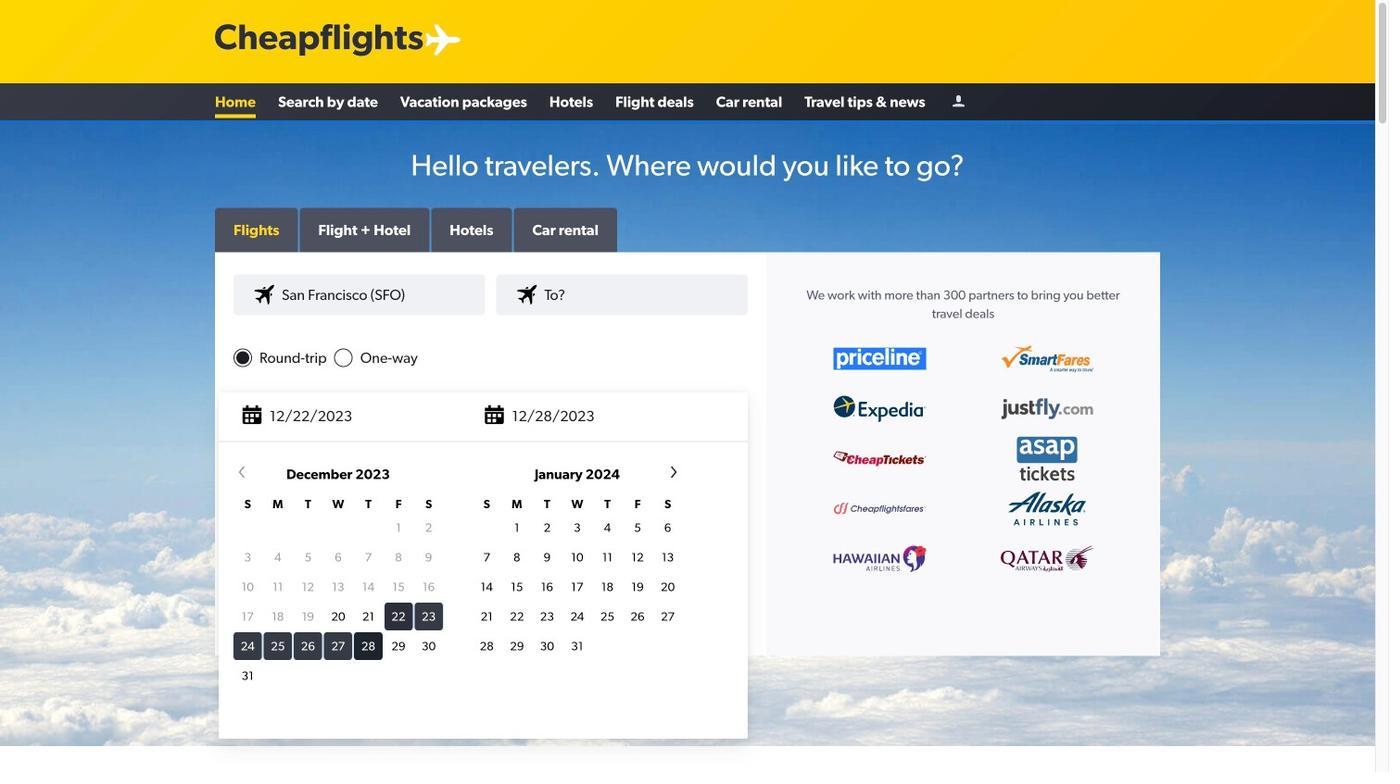 Task type: describe. For each thing, give the bounding box(es) containing it.
end date calendar input use left and right arrow keys to change day. use up and down arrow keys to change week. tab
[[219, 463, 697, 728]]

alaska image
[[1001, 485, 1093, 533]]

cheaptickets image
[[833, 452, 926, 467]]

priceline image
[[833, 348, 926, 370]]

cheapflightsfares image
[[833, 502, 926, 516]]

asaptickets image
[[1001, 434, 1093, 484]]

qatarairways image
[[1001, 546, 1093, 572]]



Task type: vqa. For each thing, say whether or not it's contained in the screenshot.
justfly image
yes



Task type: locate. For each thing, give the bounding box(es) containing it.
justfly image
[[1001, 398, 1093, 420]]

smartfares image
[[1001, 345, 1093, 373]]

None text field
[[226, 392, 740, 443]]

None text field
[[234, 275, 485, 316], [496, 275, 748, 316], [234, 401, 748, 442], [234, 275, 485, 316], [496, 275, 748, 316], [234, 401, 748, 442]]

hawaiianairlines image
[[833, 546, 926, 573]]

expedia image
[[833, 396, 926, 423]]



